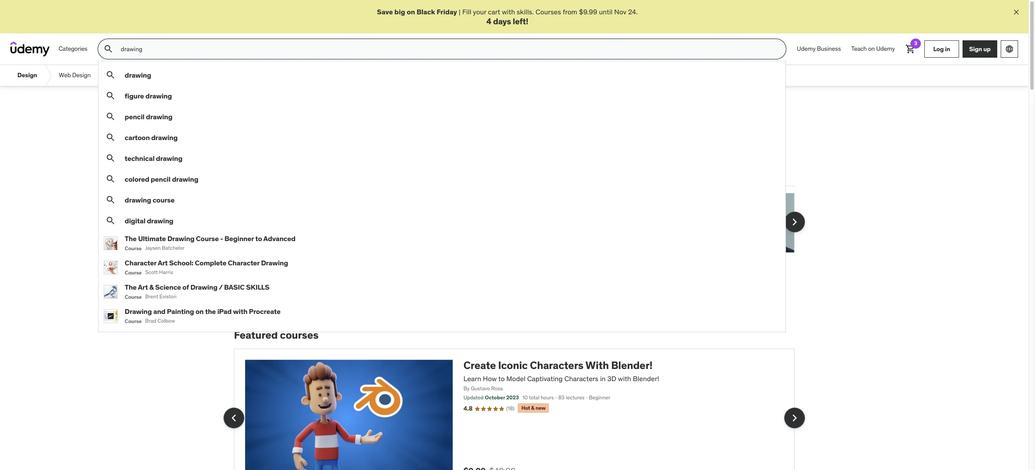 Task type: locate. For each thing, give the bounding box(es) containing it.
medium image for figure drawing
[[106, 91, 116, 101]]

1 vertical spatial blender!
[[633, 375, 659, 383]]

1 horizontal spatial on
[[407, 7, 415, 16]]

brent
[[145, 294, 158, 300]]

characters up "captivating"
[[530, 359, 584, 372]]

medium image
[[106, 174, 116, 185], [106, 216, 116, 226]]

iconic
[[498, 359, 528, 372]]

cartoon drawing
[[125, 133, 178, 142]]

captivating
[[527, 375, 563, 383]]

on left the
[[196, 307, 204, 316]]

with
[[586, 359, 609, 372]]

in right log
[[945, 45, 951, 53]]

2 udemy from the left
[[876, 45, 895, 53]]

drawing down the illustration
[[145, 91, 172, 100]]

featured courses
[[234, 329, 319, 342]]

0 horizontal spatial with
[[233, 307, 247, 316]]

in
[[945, 45, 951, 53], [600, 375, 606, 383]]

medium image for technical drawing
[[106, 153, 116, 164]]

0 vertical spatial medium image
[[106, 174, 116, 185]]

with
[[502, 7, 515, 16], [233, 307, 247, 316], [618, 375, 631, 383]]

colored
[[125, 175, 149, 183]]

ultimate
[[138, 235, 166, 243]]

with inside create iconic characters with blender! learn how to model captivating characters in 3d with blender! by gustavo rosa
[[618, 375, 631, 383]]

udemy left business
[[797, 45, 816, 53]]

& right hot
[[531, 405, 535, 411]]

medium image left cartoon
[[106, 133, 116, 143]]

medium image inside digital drawing link
[[106, 216, 116, 226]]

advanced
[[263, 235, 296, 243]]

nov
[[614, 7, 627, 16]]

0 horizontal spatial on
[[196, 307, 204, 316]]

0 horizontal spatial art
[[138, 283, 148, 292]]

medium image inside cartoon drawing link
[[106, 133, 116, 143]]

the left the science
[[125, 283, 137, 292]]

drawing inside 'link'
[[145, 91, 172, 100]]

create
[[464, 359, 496, 372]]

design up figure
[[127, 71, 145, 79]]

carousel element
[[234, 193, 805, 309], [224, 349, 805, 471]]

2 vertical spatial &
[[531, 405, 535, 411]]

1 horizontal spatial character
[[228, 259, 260, 267]]

1 medium image from the top
[[106, 174, 116, 185]]

illustration
[[152, 71, 179, 79]]

beginner right -
[[225, 235, 254, 243]]

medium image inside technical drawing link
[[106, 153, 116, 164]]

the inside the art & science of drawing / basic skills course brent eviston
[[125, 283, 137, 292]]

& for science
[[149, 283, 154, 292]]

course left jaysen
[[125, 245, 142, 252]]

art inside "character art school: complete character drawing course scott harris"
[[158, 259, 168, 267]]

design inside 'link'
[[72, 71, 91, 79]]

0 vertical spatial in
[[945, 45, 951, 53]]

medium image
[[106, 70, 116, 80], [106, 91, 116, 101], [106, 112, 116, 122], [106, 133, 116, 143], [106, 153, 116, 164], [106, 195, 116, 206]]

0 vertical spatial art
[[158, 259, 168, 267]]

arrow pointing to subcategory menu links image
[[44, 65, 52, 86]]

blender!
[[611, 359, 653, 372], [633, 375, 659, 383]]

1 vertical spatial with
[[233, 307, 247, 316]]

1 horizontal spatial in
[[945, 45, 951, 53]]

1 horizontal spatial design
[[72, 71, 91, 79]]

0 horizontal spatial beginner
[[225, 235, 254, 243]]

0 vertical spatial beginner
[[225, 235, 254, 243]]

2 medium image from the top
[[106, 216, 116, 226]]

sign up link
[[963, 40, 998, 58]]

3 medium image from the top
[[106, 112, 116, 122]]

2 design from the left
[[72, 71, 91, 79]]

1 medium image from the top
[[106, 70, 116, 80]]

drawing up brad
[[125, 307, 152, 316]]

2 medium image from the top
[[106, 91, 116, 101]]

with right 3d
[[618, 375, 631, 383]]

with right ipad
[[233, 307, 247, 316]]

the down digital in the left of the page
[[125, 235, 137, 243]]

log
[[934, 45, 944, 53]]

& up "brent"
[[149, 283, 154, 292]]

medium image inside figure drawing 'link'
[[106, 91, 116, 101]]

0 vertical spatial &
[[147, 71, 150, 79]]

basic
[[224, 283, 245, 292]]

art inside the art & science of drawing / basic skills course brent eviston
[[138, 283, 148, 292]]

beginner down 3d
[[589, 395, 610, 401]]

art up "brent"
[[138, 283, 148, 292]]

1 horizontal spatial pencil
[[151, 175, 171, 183]]

0 vertical spatial blender!
[[611, 359, 653, 372]]

character art school: complete character drawing course scott harris
[[125, 259, 288, 276]]

character up scott
[[125, 259, 156, 267]]

drawing course link
[[104, 190, 782, 211]]

design for graphic design & illustration
[[127, 71, 145, 79]]

create iconic characters with blender! learn how to model captivating characters in 3d with blender! by gustavo rosa
[[464, 359, 659, 392]]

beginner inside carousel element
[[589, 395, 610, 401]]

2 vertical spatial on
[[196, 307, 204, 316]]

83 lectures
[[558, 395, 585, 401]]

drawing down colored
[[125, 196, 151, 204]]

on right teach
[[868, 45, 875, 53]]

scott
[[145, 269, 158, 276]]

1 vertical spatial to
[[498, 375, 505, 383]]

drawing down advanced
[[261, 259, 288, 267]]

1 horizontal spatial with
[[502, 7, 515, 16]]

5 medium image from the top
[[106, 153, 116, 164]]

character up basic
[[228, 259, 260, 267]]

course
[[196, 235, 219, 243], [125, 245, 142, 252], [125, 269, 142, 276], [125, 294, 142, 300], [125, 318, 142, 325]]

drawing up ultimate
[[147, 216, 173, 225]]

6 medium image from the top
[[106, 195, 116, 206]]

drawing inside the art & science of drawing / basic skills course brent eviston
[[190, 283, 218, 292]]

your
[[473, 7, 486, 16]]

1 horizontal spatial to
[[498, 375, 505, 383]]

school:
[[169, 259, 193, 267]]

drawing up batchelor
[[167, 235, 195, 243]]

web design link
[[52, 65, 98, 86]]

eviston
[[159, 294, 177, 300]]

the for the art & science of drawing / basic skills
[[125, 283, 137, 292]]

left!
[[513, 16, 528, 27]]

drawing link
[[104, 65, 782, 86]]

0 vertical spatial the
[[125, 235, 137, 243]]

courses
[[280, 329, 319, 342]]

course left brad
[[125, 318, 142, 325]]

1 vertical spatial pencil
[[151, 175, 171, 183]]

choose a language image
[[1005, 45, 1014, 53]]

4 medium image from the top
[[106, 133, 116, 143]]

characters up lectures on the right bottom of the page
[[565, 375, 599, 383]]

1 vertical spatial medium image
[[106, 216, 116, 226]]

graphic
[[105, 71, 125, 79]]

the inside the ultimate drawing course - beginner to advanced course jaysen batchelor
[[125, 235, 137, 243]]

the ultimate drawing course - beginner to advanced course jaysen batchelor
[[125, 235, 296, 252]]

1 horizontal spatial beginner
[[589, 395, 610, 401]]

medium image down the submit search image
[[106, 70, 116, 80]]

1 vertical spatial beginner
[[589, 395, 610, 401]]

procreate
[[249, 307, 281, 316]]

medium image for colored pencil drawing
[[106, 174, 116, 185]]

blender! up 3d
[[611, 359, 653, 372]]

teach on udemy
[[852, 45, 895, 53]]

83
[[558, 395, 565, 401]]

medium image inside drawing course link
[[106, 195, 116, 206]]

on inside save big on black friday | fill your cart with skills. courses from $9.99 until nov 24. 4 days left!
[[407, 7, 415, 16]]

1 vertical spatial carousel element
[[224, 349, 805, 471]]

$9.99
[[579, 7, 598, 16]]

1 vertical spatial on
[[868, 45, 875, 53]]

0 vertical spatial on
[[407, 7, 415, 16]]

medium image inside drawing link
[[106, 70, 116, 80]]

drawing up colored pencil drawing
[[156, 154, 182, 163]]

1 vertical spatial the
[[125, 283, 137, 292]]

1 vertical spatial in
[[600, 375, 606, 383]]

design right the web
[[72, 71, 91, 79]]

updated october 2023
[[464, 395, 519, 401]]

medium image left colored
[[106, 174, 116, 185]]

pencil up course
[[151, 175, 171, 183]]

shopping cart with 3 items image
[[906, 44, 916, 54]]

blender! right 3d
[[633, 375, 659, 383]]

course left scott
[[125, 269, 142, 276]]

0 horizontal spatial in
[[600, 375, 606, 383]]

1 vertical spatial art
[[138, 283, 148, 292]]

hours
[[541, 395, 554, 401]]

2 the from the top
[[125, 283, 137, 292]]

0 vertical spatial with
[[502, 7, 515, 16]]

medium image for cartoon drawing
[[106, 133, 116, 143]]

design left arrow pointing to subcategory menu links icon
[[17, 71, 37, 79]]

1 the from the top
[[125, 235, 137, 243]]

0 horizontal spatial pencil
[[125, 112, 145, 121]]

course left "brent"
[[125, 294, 142, 300]]

drawing
[[125, 71, 151, 79], [145, 91, 172, 100], [146, 112, 172, 121], [151, 133, 178, 142], [156, 154, 182, 163], [172, 175, 198, 183], [125, 196, 151, 204], [147, 216, 173, 225]]

in left 3d
[[600, 375, 606, 383]]

medium image left 'pencil drawing'
[[106, 112, 116, 122]]

0 vertical spatial characters
[[530, 359, 584, 372]]

2 vertical spatial with
[[618, 375, 631, 383]]

0 vertical spatial pencil
[[125, 112, 145, 121]]

2 horizontal spatial on
[[868, 45, 875, 53]]

udemy left shopping cart with 3 items image
[[876, 45, 895, 53]]

design
[[17, 71, 37, 79], [72, 71, 91, 79], [127, 71, 145, 79]]

2 horizontal spatial design
[[127, 71, 145, 79]]

next image
[[788, 215, 802, 229]]

2 character from the left
[[228, 259, 260, 267]]

close image
[[1012, 8, 1021, 16]]

1 vertical spatial &
[[149, 283, 154, 292]]

1 horizontal spatial udemy
[[876, 45, 895, 53]]

& inside the art & science of drawing / basic skills course brent eviston
[[149, 283, 154, 292]]

october
[[485, 395, 505, 401]]

pencil down figure
[[125, 112, 145, 121]]

the
[[125, 235, 137, 243], [125, 283, 137, 292]]

colbow
[[158, 318, 175, 324]]

2 horizontal spatial with
[[618, 375, 631, 383]]

graphic design & illustration link
[[98, 65, 186, 86]]

0 vertical spatial carousel element
[[234, 193, 805, 309]]

characters
[[530, 359, 584, 372], [565, 375, 599, 383]]

0 vertical spatial to
[[255, 235, 262, 243]]

art up the harris
[[158, 259, 168, 267]]

categories
[[59, 45, 87, 53]]

1 horizontal spatial art
[[158, 259, 168, 267]]

to
[[255, 235, 262, 243], [498, 375, 505, 383]]

hot
[[522, 405, 530, 411]]

medium image left drawing course in the top of the page
[[106, 195, 116, 206]]

art for the
[[138, 283, 148, 292]]

0 horizontal spatial design
[[17, 71, 37, 79]]

course inside "character art school: complete character drawing course scott harris"
[[125, 269, 142, 276]]

on right big
[[407, 7, 415, 16]]

medium image down graphic
[[106, 91, 116, 101]]

jaysen
[[145, 245, 161, 252]]

cart
[[488, 7, 500, 16]]

course
[[153, 196, 175, 204]]

with inside drawing and painting on the ipad with procreate course brad colbow
[[233, 307, 247, 316]]

3d
[[608, 375, 617, 383]]

art
[[158, 259, 168, 267], [138, 283, 148, 292]]

to left advanced
[[255, 235, 262, 243]]

0 horizontal spatial udemy
[[797, 45, 816, 53]]

pencil inside pencil drawing link
[[125, 112, 145, 121]]

1 udemy from the left
[[797, 45, 816, 53]]

days
[[493, 16, 511, 27]]

teach
[[852, 45, 867, 53]]

3 design from the left
[[127, 71, 145, 79]]

(18)
[[506, 405, 515, 412]]

to inside create iconic characters with blender! learn how to model captivating characters in 3d with blender! by gustavo rosa
[[498, 375, 505, 383]]

carousel element containing create iconic characters with blender!
[[224, 349, 805, 471]]

design link
[[10, 65, 44, 86]]

medium image inside colored pencil drawing link
[[106, 174, 116, 185]]

medium image left technical
[[106, 153, 116, 164]]

& left the illustration
[[147, 71, 150, 79]]

10 total hours
[[523, 395, 554, 401]]

drawing left /
[[190, 283, 218, 292]]

0 horizontal spatial to
[[255, 235, 262, 243]]

with up days on the left top of the page
[[502, 7, 515, 16]]

to up rosa
[[498, 375, 505, 383]]

beginner
[[225, 235, 254, 243], [589, 395, 610, 401]]

drawing inside "character art school: complete character drawing course scott harris"
[[261, 259, 288, 267]]

|
[[459, 7, 461, 16]]

medium image left digital in the left of the page
[[106, 216, 116, 226]]

medium image inside pencil drawing link
[[106, 112, 116, 122]]

0 horizontal spatial character
[[125, 259, 156, 267]]



Task type: describe. For each thing, give the bounding box(es) containing it.
big
[[395, 7, 405, 16]]

1 character from the left
[[125, 259, 156, 267]]

sign
[[970, 45, 982, 53]]

medium image for drawing
[[106, 70, 116, 80]]

pencil inside colored pencil drawing link
[[151, 175, 171, 183]]

the art & science of drawing / basic skills course brent eviston
[[125, 283, 270, 300]]

to inside the ultimate drawing course - beginner to advanced course jaysen batchelor
[[255, 235, 262, 243]]

medium image for drawing course
[[106, 195, 116, 206]]

the
[[205, 307, 216, 316]]

1 vertical spatial characters
[[565, 375, 599, 383]]

pencil drawing link
[[104, 106, 782, 127]]

Search for anything text field
[[119, 42, 776, 57]]

log in
[[934, 45, 951, 53]]

course inside drawing and painting on the ipad with procreate course brad colbow
[[125, 318, 142, 325]]

new
[[536, 405, 546, 411]]

-
[[220, 235, 223, 243]]

drawing up course
[[172, 175, 198, 183]]

& for illustration
[[147, 71, 150, 79]]

technical drawing
[[125, 154, 182, 163]]

courses
[[536, 7, 561, 16]]

save
[[377, 7, 393, 16]]

of
[[182, 283, 189, 292]]

technical
[[125, 154, 155, 163]]

featured
[[234, 329, 278, 342]]

3
[[914, 40, 918, 47]]

rosa
[[491, 386, 503, 392]]

24.
[[628, 7, 638, 16]]

business
[[817, 45, 841, 53]]

by
[[464, 386, 470, 392]]

with inside save big on black friday | fill your cart with skills. courses from $9.99 until nov 24. 4 days left!
[[502, 7, 515, 16]]

/
[[219, 283, 223, 292]]

log in link
[[925, 40, 959, 58]]

cartoon drawing link
[[104, 127, 782, 148]]

art for character
[[158, 259, 168, 267]]

gustavo
[[471, 386, 490, 392]]

drawing up figure
[[125, 71, 151, 79]]

harris
[[159, 269, 173, 276]]

4.8
[[464, 405, 473, 413]]

technical drawing link
[[104, 148, 782, 169]]

save big on black friday | fill your cart with skills. courses from $9.99 until nov 24. 4 days left!
[[377, 7, 638, 27]]

medium image for pencil drawing
[[106, 112, 116, 122]]

cartoon
[[125, 133, 150, 142]]

udemy business
[[797, 45, 841, 53]]

up
[[984, 45, 991, 53]]

medium image for digital drawing
[[106, 216, 116, 226]]

on inside drawing and painting on the ipad with procreate course brad colbow
[[196, 307, 204, 316]]

skills
[[246, 283, 270, 292]]

udemy business link
[[792, 39, 846, 60]]

graphic design & illustration
[[105, 71, 179, 79]]

batchelor
[[162, 245, 185, 252]]

drawing inside the ultimate drawing course - beginner to advanced course jaysen batchelor
[[167, 235, 195, 243]]

1 design from the left
[[17, 71, 37, 79]]

how
[[483, 375, 497, 383]]

pencil drawing
[[125, 112, 172, 121]]

brad
[[145, 318, 156, 324]]

drawing course
[[125, 196, 175, 204]]

previous image
[[227, 412, 241, 426]]

in inside create iconic characters with blender! learn how to model captivating characters in 3d with blender! by gustavo rosa
[[600, 375, 606, 383]]

model
[[506, 375, 526, 383]]

3 link
[[900, 39, 921, 60]]

design for web design
[[72, 71, 91, 79]]

web
[[59, 71, 71, 79]]

skills.
[[517, 7, 534, 16]]

updated
[[464, 395, 484, 401]]

2023
[[506, 395, 519, 401]]

the for the ultimate drawing course - beginner to advanced
[[125, 235, 137, 243]]

teach on udemy link
[[846, 39, 900, 60]]

drawing up cartoon drawing
[[146, 112, 172, 121]]

friday
[[437, 7, 457, 16]]

figure
[[125, 91, 144, 100]]

from
[[563, 7, 577, 16]]

total
[[529, 395, 540, 401]]

learn
[[464, 375, 481, 383]]

and
[[153, 307, 165, 316]]

digital drawing
[[125, 216, 173, 225]]

udemy image
[[10, 42, 50, 57]]

4
[[486, 16, 491, 27]]

beginner inside the ultimate drawing course - beginner to advanced course jaysen batchelor
[[225, 235, 254, 243]]

colored pencil drawing link
[[104, 169, 782, 190]]

painting
[[167, 307, 194, 316]]

submit search image
[[103, 44, 114, 54]]

course left -
[[196, 235, 219, 243]]

sign up
[[970, 45, 991, 53]]

hot & new
[[522, 405, 546, 411]]

fill
[[462, 7, 471, 16]]

lectures
[[566, 395, 585, 401]]

drawing and painting on the ipad with procreate course brad colbow
[[125, 307, 281, 325]]

colored pencil drawing
[[125, 175, 198, 183]]

10
[[523, 395, 528, 401]]

drawing up technical drawing
[[151, 133, 178, 142]]

drawing inside drawing and painting on the ipad with procreate course brad colbow
[[125, 307, 152, 316]]

categories button
[[53, 39, 93, 60]]

& inside carousel element
[[531, 405, 535, 411]]

course inside the art & science of drawing / basic skills course brent eviston
[[125, 294, 142, 300]]

next image
[[788, 412, 802, 426]]



Task type: vqa. For each thing, say whether or not it's contained in the screenshot.
teach on udemy link
yes



